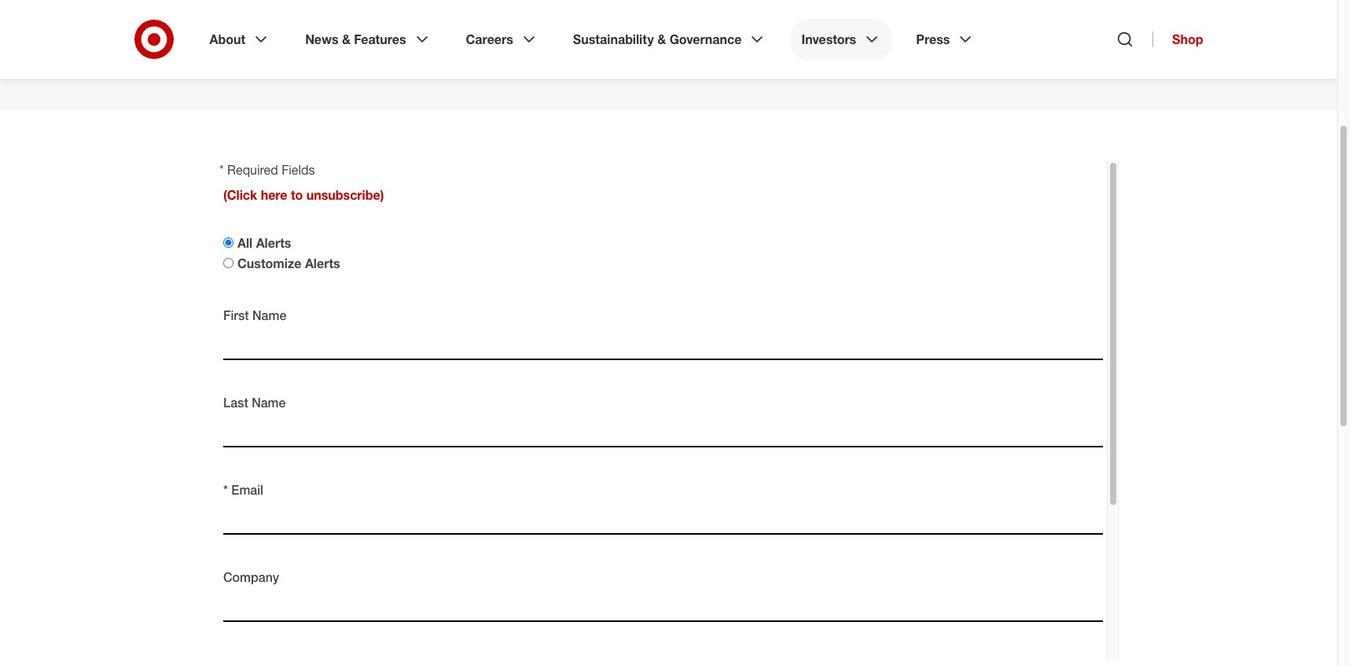 Task type: describe. For each thing, give the bounding box(es) containing it.
features
[[354, 31, 406, 47]]

investors
[[802, 31, 857, 47]]

careers
[[466, 31, 514, 47]]

about link
[[199, 19, 282, 60]]

news
[[305, 31, 339, 47]]

sustainability & governance link
[[562, 19, 778, 60]]

& for sustainability
[[658, 31, 666, 47]]

sustainability & governance
[[573, 31, 742, 47]]

about
[[210, 31, 246, 47]]

news & features
[[305, 31, 406, 47]]

shop
[[1173, 31, 1204, 47]]



Task type: locate. For each thing, give the bounding box(es) containing it.
& left governance
[[658, 31, 666, 47]]

press
[[917, 31, 951, 47]]

&
[[342, 31, 351, 47], [658, 31, 666, 47]]

2 & from the left
[[658, 31, 666, 47]]

1 horizontal spatial &
[[658, 31, 666, 47]]

sustainability
[[573, 31, 654, 47]]

press link
[[906, 19, 987, 60]]

investors link
[[791, 19, 893, 60]]

0 horizontal spatial &
[[342, 31, 351, 47]]

1 & from the left
[[342, 31, 351, 47]]

news & features link
[[294, 19, 443, 60]]

& right the news
[[342, 31, 351, 47]]

& for news
[[342, 31, 351, 47]]

governance
[[670, 31, 742, 47]]

shop link
[[1153, 31, 1204, 47]]

careers link
[[455, 19, 550, 60]]



Task type: vqa. For each thing, say whether or not it's contained in the screenshot.
Our
no



